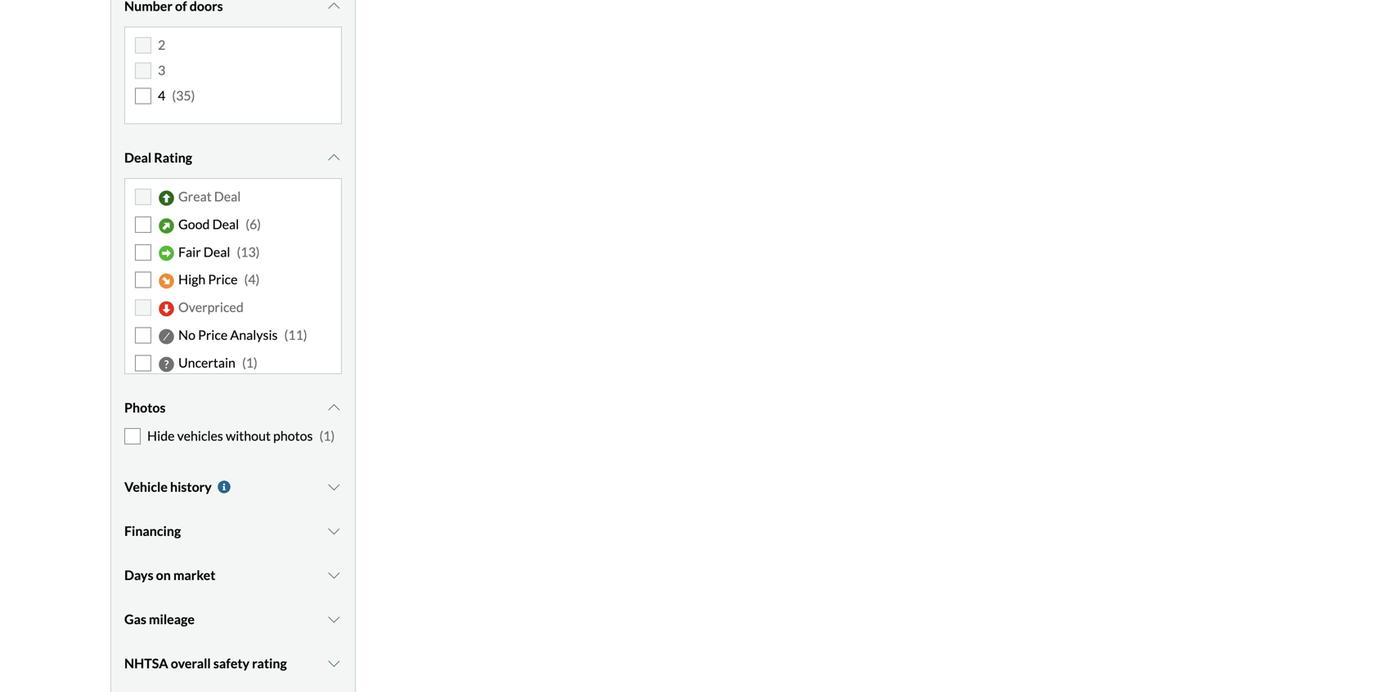 Task type: describe. For each thing, give the bounding box(es) containing it.
no price analysis (11)
[[178, 327, 307, 343]]

no
[[178, 327, 195, 343]]

vehicle history button
[[124, 467, 342, 508]]

deal for fair
[[203, 244, 230, 260]]

deal for good
[[212, 216, 239, 232]]

chevron down image for financing
[[326, 525, 342, 538]]

price for high
[[208, 272, 238, 288]]

high
[[178, 272, 206, 288]]

deal rating button
[[124, 137, 342, 178]]

chevron down image for deal rating dropdown button
[[326, 151, 342, 164]]

good
[[178, 216, 210, 232]]

(4)
[[244, 272, 260, 288]]

without
[[226, 428, 271, 444]]

rating
[[252, 656, 287, 672]]

gas
[[124, 612, 146, 628]]

(35)
[[172, 88, 195, 104]]

4
[[158, 88, 165, 104]]

(13)
[[237, 244, 260, 260]]

days on market button
[[124, 555, 342, 596]]

photos button
[[124, 388, 342, 428]]

on
[[156, 568, 171, 584]]

great
[[178, 188, 212, 204]]

uncertain
[[178, 355, 236, 371]]

1 vertical spatial (1)
[[319, 428, 335, 444]]

chevron down image for vehicle history dropdown button at the bottom left of the page
[[326, 481, 342, 494]]

vehicles
[[177, 428, 223, 444]]

3
[[158, 62, 165, 78]]

fair deal (13)
[[178, 244, 260, 260]]

history
[[170, 479, 212, 495]]

gas mileage
[[124, 612, 195, 628]]

(11)
[[284, 327, 307, 343]]

uncertain (1)
[[178, 355, 257, 371]]

fair
[[178, 244, 201, 260]]

high price (4)
[[178, 272, 260, 288]]

chevron down image for gas mileage dropdown button
[[326, 613, 342, 627]]

vehicle history
[[124, 479, 212, 495]]



Task type: locate. For each thing, give the bounding box(es) containing it.
3 chevron down image from the top
[[326, 481, 342, 494]]

3 chevron down image from the top
[[326, 569, 342, 582]]

market
[[173, 568, 215, 584]]

nhtsa overall safety rating
[[124, 656, 287, 672]]

chevron down image inside financing dropdown button
[[326, 525, 342, 538]]

2 chevron down image from the top
[[326, 525, 342, 538]]

1 chevron down image from the top
[[326, 401, 342, 415]]

(1) down analysis
[[242, 355, 257, 371]]

deal up the good deal (6) at top left
[[214, 188, 241, 204]]

0 horizontal spatial (1)
[[242, 355, 257, 371]]

(1)
[[242, 355, 257, 371], [319, 428, 335, 444]]

deal left (6)
[[212, 216, 239, 232]]

chevron down image inside days on market dropdown button
[[326, 569, 342, 582]]

nhtsa
[[124, 656, 168, 672]]

hide
[[147, 428, 175, 444]]

mileage
[[149, 612, 195, 628]]

4 chevron down image from the top
[[326, 613, 342, 627]]

info circle image
[[216, 481, 232, 494]]

deal left rating
[[124, 150, 151, 166]]

chevron down image inside deal rating dropdown button
[[326, 151, 342, 164]]

chevron down image inside gas mileage dropdown button
[[326, 613, 342, 627]]

photos
[[124, 400, 166, 416]]

price right no
[[198, 327, 228, 343]]

2 3 4 (35)
[[158, 37, 195, 104]]

financing button
[[124, 511, 342, 552]]

good deal (6)
[[178, 216, 261, 232]]

deal
[[124, 150, 151, 166], [214, 188, 241, 204], [212, 216, 239, 232], [203, 244, 230, 260]]

price for no
[[198, 327, 228, 343]]

price down fair deal (13)
[[208, 272, 238, 288]]

nhtsa overall safety rating button
[[124, 644, 342, 685]]

vehicle
[[124, 479, 168, 495]]

safety
[[213, 656, 250, 672]]

chevron down image inside nhtsa overall safety rating "dropdown button"
[[326, 658, 342, 671]]

overpriced
[[178, 299, 244, 315]]

0 vertical spatial price
[[208, 272, 238, 288]]

rating
[[154, 150, 192, 166]]

4 chevron down image from the top
[[326, 658, 342, 671]]

photos
[[273, 428, 313, 444]]

1 horizontal spatial (1)
[[319, 428, 335, 444]]

deal for great
[[214, 188, 241, 204]]

deal inside dropdown button
[[124, 150, 151, 166]]

deal rating
[[124, 150, 192, 166]]

overall
[[171, 656, 211, 672]]

chevron down image for nhtsa overall safety rating
[[326, 658, 342, 671]]

great deal
[[178, 188, 241, 204]]

chevron down image
[[326, 401, 342, 415], [326, 525, 342, 538], [326, 569, 342, 582], [326, 658, 342, 671]]

chevron down image for photos
[[326, 401, 342, 415]]

2
[[158, 37, 165, 53]]

(6)
[[246, 216, 261, 232]]

analysis
[[230, 327, 278, 343]]

gas mileage button
[[124, 600, 342, 640]]

1 vertical spatial price
[[198, 327, 228, 343]]

(1) right photos
[[319, 428, 335, 444]]

price
[[208, 272, 238, 288], [198, 327, 228, 343]]

financing
[[124, 524, 181, 539]]

days
[[124, 568, 153, 584]]

chevron down image for days on market
[[326, 569, 342, 582]]

chevron down image
[[326, 0, 342, 13], [326, 151, 342, 164], [326, 481, 342, 494], [326, 613, 342, 627]]

deal right the fair
[[203, 244, 230, 260]]

hide vehicles without photos (1)
[[147, 428, 335, 444]]

chevron down image inside photos dropdown button
[[326, 401, 342, 415]]

2 chevron down image from the top
[[326, 151, 342, 164]]

0 vertical spatial (1)
[[242, 355, 257, 371]]

days on market
[[124, 568, 215, 584]]

1 chevron down image from the top
[[326, 0, 342, 13]]



Task type: vqa. For each thing, say whether or not it's contained in the screenshot.
great deal
yes



